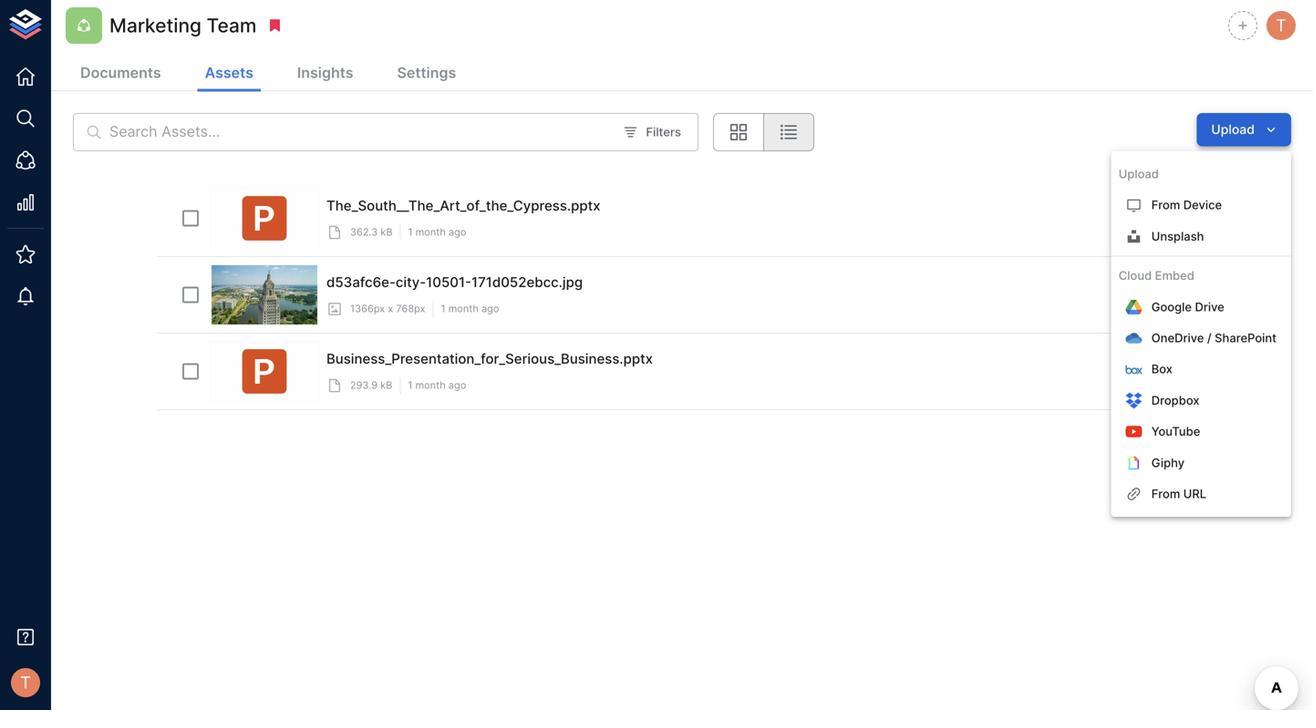 Task type: vqa. For each thing, say whether or not it's contained in the screenshot.
month related to Business_Presentation_for_Serious_Business.pptx
yes



Task type: describe. For each thing, give the bounding box(es) containing it.
1 vertical spatial t button
[[5, 663, 46, 703]]

settings
[[397, 64, 456, 82]]

Search Assets... text field
[[109, 113, 612, 151]]

d53afc6e-city-10501-171d052ebcc.jpg
[[327, 274, 583, 291]]

upload button
[[1197, 113, 1291, 146]]

assets link
[[198, 57, 261, 92]]

drive
[[1195, 300, 1225, 314]]

marketing team
[[109, 13, 257, 37]]

from device button
[[1111, 190, 1291, 221]]

filters button
[[620, 118, 686, 146]]

1366px x 768px
[[350, 303, 425, 315]]

month for the_south__the_art_of_the_cypress.pptx
[[416, 226, 446, 238]]

kb for business_presentation_for_serious_business.pptx
[[380, 380, 392, 391]]

ago for the_south__the_art_of_the_cypress.pptx
[[449, 226, 466, 238]]

t for the bottommost t button
[[20, 673, 31, 693]]

settings link
[[390, 57, 464, 92]]

google
[[1152, 300, 1192, 314]]

remove bookmark image
[[267, 17, 283, 34]]

business_presentation_for_serious_business.pptx
[[327, 351, 653, 367]]

1 month ago for business_presentation_for_serious_business.pptx
[[408, 380, 466, 391]]

box
[[1152, 362, 1173, 376]]

d53afc6e city 10501 171d052ebcc.jpg image
[[212, 265, 317, 325]]

the_south__the_art_of_the_cypress.pptx
[[327, 198, 601, 214]]

dropbox button
[[1111, 385, 1291, 416]]

293.9
[[350, 380, 378, 391]]

youtube
[[1152, 425, 1201, 439]]

1 month ago for the_south__the_art_of_the_cypress.pptx
[[408, 226, 466, 238]]

1366px
[[350, 303, 385, 315]]

team
[[207, 13, 257, 37]]

youtube button
[[1111, 416, 1291, 448]]

/
[[1207, 331, 1212, 345]]

city-
[[396, 274, 426, 291]]

from url button
[[1111, 479, 1291, 510]]

1 month ago for d53afc6e-city-10501-171d052ebcc.jpg
[[441, 303, 499, 315]]

assets
[[205, 64, 253, 82]]

1 for d53afc6e-city-10501-171d052ebcc.jpg
[[441, 303, 446, 315]]

dropbox
[[1152, 393, 1200, 408]]

ago for business_presentation_for_serious_business.pptx
[[449, 380, 466, 391]]

kb for the_south__the_art_of_the_cypress.pptx
[[381, 226, 393, 238]]

unsplash
[[1152, 229, 1204, 243]]

sharepoint
[[1215, 331, 1277, 345]]

362.3
[[350, 226, 378, 238]]

marketing
[[109, 13, 202, 37]]

362.3 kb
[[350, 226, 393, 238]]

unsplash button
[[1111, 221, 1291, 252]]



Task type: locate. For each thing, give the bounding box(es) containing it.
t
[[1276, 15, 1287, 35], [20, 673, 31, 693]]

1 vertical spatial ago
[[482, 303, 499, 315]]

0 vertical spatial t button
[[1264, 8, 1299, 43]]

upload up "device"
[[1212, 122, 1255, 137]]

kb right 362.3
[[381, 226, 393, 238]]

embed
[[1155, 269, 1195, 283]]

giphy
[[1152, 456, 1185, 470]]

2 vertical spatial ago
[[449, 380, 466, 391]]

t button
[[1264, 8, 1299, 43], [5, 663, 46, 703]]

1 vertical spatial t
[[20, 673, 31, 693]]

0 vertical spatial month
[[416, 226, 446, 238]]

ago
[[449, 226, 466, 238], [482, 303, 499, 315], [449, 380, 466, 391]]

293.9 kb
[[350, 380, 392, 391]]

cloud
[[1119, 269, 1152, 283]]

giphy button
[[1111, 448, 1291, 479]]

1 down 10501-
[[441, 303, 446, 315]]

cloud embed
[[1119, 269, 1195, 283]]

month down the_south__the_art_of_the_cypress.pptx
[[416, 226, 446, 238]]

onedrive / sharepoint
[[1152, 331, 1277, 345]]

1
[[408, 226, 413, 238], [441, 303, 446, 315], [408, 380, 413, 391]]

d53afc6e-
[[327, 274, 396, 291]]

from url
[[1152, 487, 1207, 501]]

month right 293.9 kb
[[415, 380, 446, 391]]

filters
[[646, 125, 681, 139]]

171d052ebcc.jpg
[[472, 274, 583, 291]]

1 vertical spatial from
[[1152, 487, 1180, 501]]

0 vertical spatial 1
[[408, 226, 413, 238]]

1 vertical spatial month
[[448, 303, 479, 315]]

kb right 293.9
[[380, 380, 392, 391]]

0 horizontal spatial t button
[[5, 663, 46, 703]]

upload inside button
[[1212, 122, 1255, 137]]

1 month ago
[[408, 226, 466, 238], [441, 303, 499, 315], [408, 380, 466, 391]]

0 vertical spatial t
[[1276, 15, 1287, 35]]

1 vertical spatial kb
[[380, 380, 392, 391]]

t for top t button
[[1276, 15, 1287, 35]]

month for business_presentation_for_serious_business.pptx
[[415, 380, 446, 391]]

google drive button
[[1111, 292, 1291, 323]]

1 vertical spatial 1
[[441, 303, 446, 315]]

month for d53afc6e-city-10501-171d052ebcc.jpg
[[448, 303, 479, 315]]

2 kb from the top
[[380, 380, 392, 391]]

1 from from the top
[[1152, 198, 1180, 212]]

from up unsplash
[[1152, 198, 1180, 212]]

google drive
[[1152, 300, 1225, 314]]

2 from from the top
[[1152, 487, 1180, 501]]

from for from url
[[1152, 487, 1180, 501]]

documents
[[80, 64, 161, 82]]

device
[[1184, 198, 1222, 212]]

1 horizontal spatial t button
[[1264, 8, 1299, 43]]

from device
[[1152, 198, 1222, 212]]

0 vertical spatial upload
[[1212, 122, 1255, 137]]

onedrive
[[1152, 331, 1204, 345]]

insights
[[297, 64, 353, 82]]

month down d53afc6e-city-10501-171d052ebcc.jpg
[[448, 303, 479, 315]]

onedrive / sharepoint button
[[1111, 323, 1291, 354]]

upload
[[1212, 122, 1255, 137], [1119, 167, 1159, 181]]

group
[[713, 113, 814, 151]]

from left url on the right bottom
[[1152, 487, 1180, 501]]

1 right 362.3 kb
[[408, 226, 413, 238]]

1 for business_presentation_for_serious_business.pptx
[[408, 380, 413, 391]]

0 vertical spatial from
[[1152, 198, 1180, 212]]

x
[[388, 303, 393, 315]]

from for from device
[[1152, 198, 1180, 212]]

url
[[1184, 487, 1207, 501]]

10501-
[[426, 274, 472, 291]]

1 for the_south__the_art_of_the_cypress.pptx
[[408, 226, 413, 238]]

ago down the_south__the_art_of_the_cypress.pptx
[[449, 226, 466, 238]]

0 horizontal spatial upload
[[1119, 167, 1159, 181]]

0 horizontal spatial t
[[20, 673, 31, 693]]

1 horizontal spatial t
[[1276, 15, 1287, 35]]

1 month ago down business_presentation_for_serious_business.pptx
[[408, 380, 466, 391]]

1 month ago down d53afc6e-city-10501-171d052ebcc.jpg
[[441, 303, 499, 315]]

1 vertical spatial 1 month ago
[[441, 303, 499, 315]]

upload up from device
[[1119, 167, 1159, 181]]

768px
[[396, 303, 425, 315]]

1 vertical spatial upload
[[1119, 167, 1159, 181]]

box button
[[1111, 354, 1291, 385]]

month
[[416, 226, 446, 238], [448, 303, 479, 315], [415, 380, 446, 391]]

ago for d53afc6e-city-10501-171d052ebcc.jpg
[[482, 303, 499, 315]]

ago down business_presentation_for_serious_business.pptx
[[449, 380, 466, 391]]

ago down d53afc6e-city-10501-171d052ebcc.jpg
[[482, 303, 499, 315]]

1 month ago down the_south__the_art_of_the_cypress.pptx
[[408, 226, 466, 238]]

2 vertical spatial 1
[[408, 380, 413, 391]]

0 vertical spatial ago
[[449, 226, 466, 238]]

kb
[[381, 226, 393, 238], [380, 380, 392, 391]]

insights link
[[290, 57, 361, 92]]

0 vertical spatial 1 month ago
[[408, 226, 466, 238]]

from inside button
[[1152, 198, 1180, 212]]

2 vertical spatial 1 month ago
[[408, 380, 466, 391]]

1 kb from the top
[[381, 226, 393, 238]]

from inside "button"
[[1152, 487, 1180, 501]]

1 horizontal spatial upload
[[1212, 122, 1255, 137]]

1 right 293.9 kb
[[408, 380, 413, 391]]

documents link
[[73, 57, 168, 92]]

0 vertical spatial kb
[[381, 226, 393, 238]]

from
[[1152, 198, 1180, 212], [1152, 487, 1180, 501]]

2 vertical spatial month
[[415, 380, 446, 391]]



